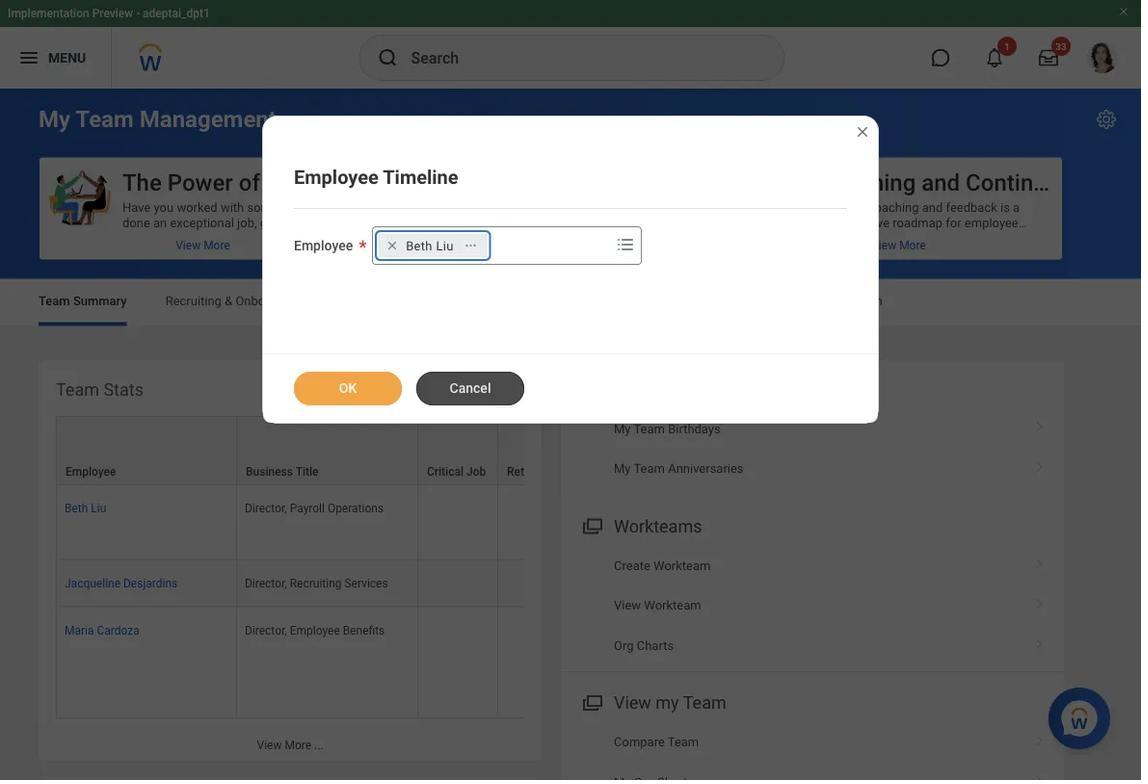 Task type: describe. For each thing, give the bounding box(es) containing it.
view for view my team
[[614, 693, 651, 713]]

employee timeline dialog
[[262, 116, 879, 424]]

prompts image
[[614, 233, 637, 257]]

team summary
[[39, 294, 127, 308]]

director, for director, recruiting services
[[245, 576, 287, 590]]

title
[[296, 465, 319, 479]]

birthdays
[[668, 422, 721, 436]]

workteam for create workteam
[[653, 559, 711, 573]]

team up the
[[76, 106, 134, 133]]

close environment banner image
[[1118, 6, 1130, 17]]

the
[[122, 169, 162, 196]]

cancel
[[450, 381, 491, 397]]

beth for beth liu element
[[406, 239, 433, 253]]

ok button
[[294, 372, 402, 406]]

employee button
[[57, 417, 236, 484]]

recruiting inside row
[[290, 576, 342, 590]]

team down view my team
[[668, 735, 699, 750]]

beth liu for beth liu element
[[406, 239, 454, 253]]

preview
[[92, 7, 133, 20]]

of
[[239, 169, 260, 196]]

compare
[[614, 735, 665, 750]]

business
[[246, 465, 293, 479]]

list containing create workteam
[[561, 546, 1064, 666]]

close job requisitions by location image
[[855, 124, 870, 140]]

maria cardoza link
[[65, 620, 140, 637]]

onboarding
[[236, 294, 300, 308]]

main content containing my team management
[[0, 89, 1141, 781]]

business title
[[246, 465, 319, 479]]

my
[[656, 693, 679, 713]]

anniversaries
[[668, 462, 744, 476]]

cardoza
[[97, 623, 140, 637]]

director, recruiting services
[[245, 576, 388, 590]]

row containing jacqueline desjardins
[[56, 560, 1141, 607]]

view workteam link
[[561, 586, 1064, 626]]

liu for beth liu link
[[91, 502, 106, 515]]

desjardins
[[123, 576, 178, 590]]

menu group image for workteams
[[578, 512, 604, 538]]

chevron right image for my team anniversaries
[[1027, 455, 1052, 474]]

critical
[[427, 465, 464, 479]]

employee inside popup button
[[66, 465, 116, 479]]

cell for director, recruiting services
[[418, 560, 498, 607]]

continuous
[[966, 169, 1084, 196]]

feedback
[[357, 169, 457, 196]]

job
[[466, 465, 486, 479]]

chevron right image for org charts
[[1027, 632, 1052, 651]]

org charts
[[614, 638, 674, 653]]

cancel button
[[416, 372, 524, 406]]

timeline
[[383, 166, 458, 189]]

workteams
[[614, 517, 702, 537]]

team left stats
[[56, 380, 99, 400]]

my for my team management
[[39, 106, 70, 133]]

anytime
[[266, 169, 351, 196]]

business title button
[[237, 417, 417, 484]]

my team birthdays
[[614, 422, 721, 436]]

create workteam
[[614, 559, 711, 573]]

team left birthdays
[[634, 422, 665, 436]]

director, payroll operations
[[245, 502, 384, 515]]

charts
[[637, 638, 674, 653]]

director, for director, payroll operations
[[245, 502, 287, 515]]

row containing beth liu
[[56, 485, 1141, 560]]

team inside tab list
[[39, 294, 70, 308]]

my team anniversaries link
[[561, 449, 1064, 489]]

director, for director, employee benefits
[[245, 623, 287, 637]]

related actions image
[[464, 239, 478, 253]]

team stats
[[56, 380, 144, 400]]

jacqueline desjardins link
[[65, 572, 178, 590]]

beth liu link
[[65, 498, 106, 515]]

my for my team birthdays
[[614, 422, 631, 436]]

the power of anytime feedback button
[[40, 158, 457, 260]]

-
[[136, 7, 140, 20]]

the power of anytime feedback
[[122, 169, 457, 196]]

retention
[[507, 465, 557, 479]]



Task type: locate. For each thing, give the bounding box(es) containing it.
cell
[[418, 485, 498, 560], [418, 560, 498, 607], [418, 607, 498, 718]]

workteam down the create workteam
[[644, 598, 701, 613]]

2 chevron right image from the top
[[1027, 632, 1052, 651]]

cell for director, employee benefits
[[418, 607, 498, 718]]

beth liu up jacqueline
[[65, 502, 106, 515]]

chevron right image inside create workteam link
[[1027, 552, 1052, 571]]

view more ... link
[[39, 729, 542, 761]]

1 vertical spatial view
[[614, 693, 651, 713]]

my team birthdays link
[[561, 409, 1064, 449]]

chevron right image
[[1027, 415, 1052, 434], [1027, 632, 1052, 651], [1027, 729, 1052, 748]]

2 list from the top
[[561, 546, 1064, 666]]

coaching and continuous conv button
[[735, 158, 1141, 260]]

1 vertical spatial chevron right image
[[1027, 632, 1052, 651]]

menu group image left my
[[578, 689, 604, 715]]

3 director, from the top
[[245, 623, 287, 637]]

beth right x small image
[[406, 239, 433, 253]]

3 chevron right image from the top
[[1027, 592, 1052, 611]]

1 vertical spatial workteam
[[644, 598, 701, 613]]

view left my
[[614, 693, 651, 713]]

1 vertical spatial beth liu
[[65, 502, 106, 515]]

list
[[561, 409, 1064, 489], [561, 546, 1064, 666]]

configure this page image
[[1095, 108, 1118, 131]]

beth inside option
[[406, 239, 433, 253]]

x small image
[[383, 236, 402, 256]]

chevron right image
[[1027, 455, 1052, 474], [1027, 552, 1052, 571], [1027, 592, 1052, 611], [1027, 768, 1052, 781]]

0 vertical spatial view
[[614, 598, 641, 613]]

team left summary
[[39, 294, 70, 308]]

tab list inside main content
[[19, 280, 1122, 326]]

1 vertical spatial recruiting
[[290, 576, 342, 590]]

liu
[[436, 239, 454, 253], [91, 502, 106, 515]]

employee
[[294, 166, 379, 189], [294, 238, 353, 254], [66, 465, 116, 479], [290, 623, 340, 637]]

director, up 'director, employee benefits'
[[245, 576, 287, 590]]

main content
[[0, 89, 1141, 781]]

beth
[[406, 239, 433, 253], [65, 502, 88, 515]]

beth liu element
[[406, 237, 454, 255]]

beth liu inside row
[[65, 502, 106, 515]]

1 list from the top
[[561, 409, 1064, 489]]

0 vertical spatial beth
[[406, 239, 433, 253]]

team right my
[[683, 693, 726, 713]]

chevron right image inside org charts link
[[1027, 632, 1052, 651]]

create
[[614, 559, 650, 573]]

2 vertical spatial view
[[257, 739, 282, 752]]

2 vertical spatial director,
[[245, 623, 287, 637]]

view left more
[[257, 739, 282, 752]]

workteam for view workteam
[[644, 598, 701, 613]]

liu for beth liu element
[[436, 239, 454, 253]]

summary
[[73, 294, 127, 308]]

beth inside row
[[65, 502, 88, 515]]

0 horizontal spatial liu
[[91, 502, 106, 515]]

payroll
[[290, 502, 325, 515]]

1 director, from the top
[[245, 502, 287, 515]]

0 vertical spatial menu group image
[[578, 512, 604, 538]]

implementation
[[8, 7, 89, 20]]

3 chevron right image from the top
[[1027, 729, 1052, 748]]

recruiting left &
[[165, 294, 222, 308]]

management
[[139, 106, 277, 133]]

view my team
[[614, 693, 726, 713]]

1 vertical spatial liu
[[91, 502, 106, 515]]

row
[[56, 416, 1141, 485], [56, 485, 1141, 560], [56, 560, 1141, 607], [56, 607, 1141, 718]]

chevron right image for create workteam
[[1027, 552, 1052, 571]]

0 vertical spatial my
[[39, 106, 70, 133]]

2 director, from the top
[[245, 576, 287, 590]]

view workteam
[[614, 598, 701, 613]]

inbox large image
[[1039, 48, 1058, 67]]

1 horizontal spatial liu
[[436, 239, 454, 253]]

recruiting up 'director, employee benefits'
[[290, 576, 342, 590]]

compensation
[[801, 294, 883, 308]]

coaching
[[818, 169, 916, 196]]

ok
[[339, 381, 357, 397]]

create workteam link
[[561, 546, 1064, 586]]

workteam down workteams
[[653, 559, 711, 573]]

chevron right image inside compare team list
[[1027, 768, 1052, 781]]

1 vertical spatial director,
[[245, 576, 287, 590]]

1 vertical spatial my
[[614, 422, 631, 436]]

2 row from the top
[[56, 485, 1141, 560]]

recruiting & onboarding
[[165, 294, 300, 308]]

recruiting
[[165, 294, 222, 308], [290, 576, 342, 590]]

2 vertical spatial my
[[614, 462, 631, 476]]

1 chevron right image from the top
[[1027, 455, 1052, 474]]

search image
[[376, 46, 399, 69]]

adeptai_dpt1
[[143, 7, 210, 20]]

1 row from the top
[[56, 416, 1141, 485]]

1 cell from the top
[[418, 485, 498, 560]]

beth liu, press delete to clear value. option
[[379, 234, 487, 258]]

team stats element
[[39, 361, 1141, 761]]

tab list containing team summary
[[19, 280, 1122, 326]]

liu up jacqueline
[[91, 502, 106, 515]]

tab list
[[19, 280, 1122, 326]]

view up org
[[614, 598, 641, 613]]

my for my team anniversaries
[[614, 462, 631, 476]]

0 vertical spatial liu
[[436, 239, 454, 253]]

...
[[314, 739, 323, 752]]

benefits
[[343, 623, 385, 637]]

liu inside option
[[436, 239, 454, 253]]

view for view workteam
[[614, 598, 641, 613]]

menu group image for view my team
[[578, 689, 604, 715]]

2 chevron right image from the top
[[1027, 552, 1052, 571]]

jacqueline desjardins
[[65, 576, 178, 590]]

beth liu inside option
[[406, 239, 454, 253]]

org
[[614, 638, 634, 653]]

my
[[39, 106, 70, 133], [614, 422, 631, 436], [614, 462, 631, 476]]

critical job
[[427, 465, 486, 479]]

and
[[922, 169, 960, 196]]

0 vertical spatial list
[[561, 409, 1064, 489]]

conv
[[1090, 169, 1141, 196]]

beth liu right x small image
[[406, 239, 454, 253]]

row containing employee
[[56, 416, 1141, 485]]

2 cell from the top
[[418, 560, 498, 607]]

implementation preview -   adeptai_dpt1
[[8, 7, 210, 20]]

chevron right image for view workteam
[[1027, 592, 1052, 611]]

0 horizontal spatial recruiting
[[165, 294, 222, 308]]

chevron right image inside my team birthdays link
[[1027, 415, 1052, 434]]

view inside view more ... 'link'
[[257, 739, 282, 752]]

employee timeline element
[[294, 166, 458, 189]]

chevron right image inside view workteam link
[[1027, 592, 1052, 611]]

&
[[225, 294, 232, 308]]

org charts link
[[561, 626, 1064, 666]]

beth liu for beth liu link
[[65, 502, 106, 515]]

view inside view workteam link
[[614, 598, 641, 613]]

1 vertical spatial menu group image
[[578, 689, 604, 715]]

view more ...
[[257, 739, 323, 752]]

notifications large image
[[985, 48, 1004, 67]]

3 row from the top
[[56, 560, 1141, 607]]

1 chevron right image from the top
[[1027, 415, 1052, 434]]

chevron right image inside compare team link
[[1027, 729, 1052, 748]]

operations
[[328, 502, 384, 515]]

menu group image left workteams
[[578, 512, 604, 538]]

view for view more ...
[[257, 739, 282, 752]]

profile logan mcneil element
[[1076, 37, 1130, 79]]

beth up jacqueline
[[65, 502, 88, 515]]

1 horizontal spatial recruiting
[[290, 576, 342, 590]]

stats
[[104, 380, 144, 400]]

4 chevron right image from the top
[[1027, 768, 1052, 781]]

director,
[[245, 502, 287, 515], [245, 576, 287, 590], [245, 623, 287, 637]]

director, down business
[[245, 502, 287, 515]]

0 vertical spatial director,
[[245, 502, 287, 515]]

row containing maria cardoza
[[56, 607, 1141, 718]]

director, down director, recruiting services
[[245, 623, 287, 637]]

0 vertical spatial workteam
[[653, 559, 711, 573]]

my team management
[[39, 106, 277, 133]]

cell for director, payroll operations
[[418, 485, 498, 560]]

director, employee benefits
[[245, 623, 385, 637]]

0 vertical spatial chevron right image
[[1027, 415, 1052, 434]]

coaching and continuous conv
[[818, 169, 1141, 196]]

2 vertical spatial chevron right image
[[1027, 729, 1052, 748]]

workteam
[[653, 559, 711, 573], [644, 598, 701, 613]]

menu group image
[[578, 512, 604, 538], [578, 689, 604, 715]]

team
[[76, 106, 134, 133], [39, 294, 70, 308], [56, 380, 99, 400], [634, 422, 665, 436], [634, 462, 665, 476], [683, 693, 726, 713], [668, 735, 699, 750]]

view
[[614, 598, 641, 613], [614, 693, 651, 713], [257, 739, 282, 752]]

jacqueline
[[65, 576, 121, 590]]

3 cell from the top
[[418, 607, 498, 718]]

liu left related actions image
[[436, 239, 454, 253]]

0 vertical spatial beth liu
[[406, 239, 454, 253]]

1 vertical spatial beth
[[65, 502, 88, 515]]

compare team link
[[561, 723, 1064, 763]]

beth for beth liu link
[[65, 502, 88, 515]]

1 horizontal spatial beth liu
[[406, 239, 454, 253]]

maria cardoza
[[65, 623, 140, 637]]

list containing my team birthdays
[[561, 409, 1064, 489]]

beth liu
[[406, 239, 454, 253], [65, 502, 106, 515]]

liu inside row
[[91, 502, 106, 515]]

2 menu group image from the top
[[578, 689, 604, 715]]

0 vertical spatial recruiting
[[165, 294, 222, 308]]

0 horizontal spatial beth
[[65, 502, 88, 515]]

0 horizontal spatial beth liu
[[65, 502, 106, 515]]

chevron right image for compare team
[[1027, 729, 1052, 748]]

more
[[285, 739, 311, 752]]

critical job button
[[418, 417, 497, 484]]

4 row from the top
[[56, 607, 1141, 718]]

implementation preview -   adeptai_dpt1 banner
[[0, 0, 1141, 89]]

employee timeline
[[294, 166, 458, 189]]

compare team list
[[561, 723, 1064, 781]]

retention button
[[498, 417, 577, 484]]

team down my team birthdays
[[634, 462, 665, 476]]

my team anniversaries
[[614, 462, 744, 476]]

compare team
[[614, 735, 699, 750]]

power
[[167, 169, 233, 196]]

1 vertical spatial list
[[561, 546, 1064, 666]]

chevron right image for my team birthdays
[[1027, 415, 1052, 434]]

chevron right image inside my team anniversaries link
[[1027, 455, 1052, 474]]

services
[[344, 576, 388, 590]]

maria
[[65, 623, 94, 637]]

1 menu group image from the top
[[578, 512, 604, 538]]

1 horizontal spatial beth
[[406, 239, 433, 253]]



Task type: vqa. For each thing, say whether or not it's contained in the screenshot.
menu item
no



